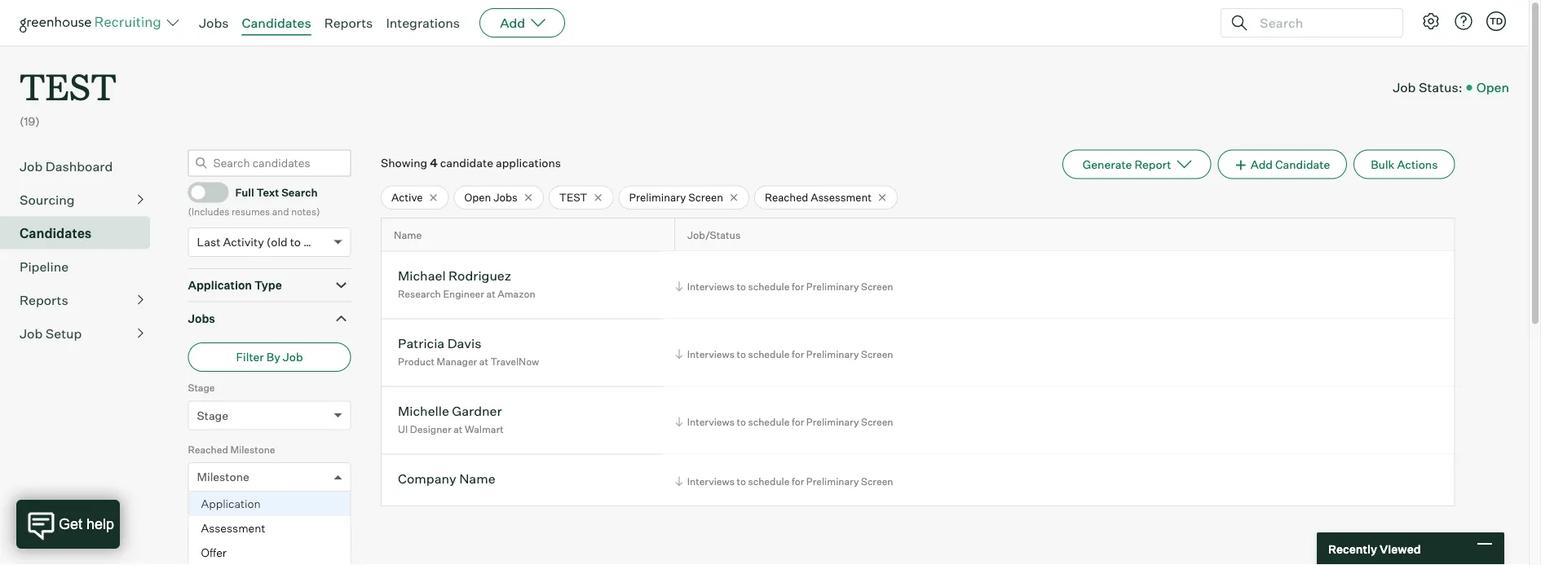 Task type: locate. For each thing, give the bounding box(es) containing it.
2 interviews to schedule for preliminary screen from the top
[[687, 348, 894, 360]]

1 schedule from the top
[[748, 280, 790, 292]]

1 vertical spatial assessment
[[201, 521, 265, 536]]

applications
[[496, 156, 561, 170]]

4 interviews to schedule for preliminary screen link from the top
[[673, 474, 898, 489]]

Search text field
[[1256, 11, 1388, 35]]

1 vertical spatial test
[[559, 191, 588, 204]]

1 vertical spatial candidates link
[[20, 223, 144, 243]]

post down "application" "option"
[[220, 532, 244, 546]]

job post submitted down "application" "option"
[[197, 532, 303, 546]]

integrations
[[386, 15, 460, 31]]

application up assessment option
[[201, 497, 261, 511]]

0 vertical spatial name
[[394, 229, 422, 241]]

2 vertical spatial at
[[454, 423, 463, 436]]

at inside michael rodriguez research engineer at amazon
[[487, 288, 496, 300]]

1 interviews from the top
[[687, 280, 735, 292]]

reports link
[[324, 15, 373, 31], [20, 290, 144, 310]]

1 horizontal spatial candidates link
[[242, 15, 311, 31]]

interviews to schedule for preliminary screen link for michael rodriguez
[[673, 279, 898, 294]]

job
[[1393, 79, 1416, 96], [20, 158, 43, 174], [20, 325, 43, 342], [283, 350, 303, 364], [188, 505, 205, 517], [197, 532, 217, 546]]

at inside michelle gardner ui designer at walmart
[[454, 423, 463, 436]]

candidates down the "sourcing"
[[20, 225, 92, 241]]

job up "offer"
[[188, 505, 205, 517]]

sourcing
[[20, 191, 75, 208]]

at down michelle gardner link
[[454, 423, 463, 436]]

reports link left integrations link
[[324, 15, 373, 31]]

0 vertical spatial reports link
[[324, 15, 373, 31]]

1 vertical spatial jobs
[[494, 191, 518, 204]]

3 schedule from the top
[[748, 416, 790, 428]]

add for add
[[500, 15, 525, 31]]

add inside popup button
[[500, 15, 525, 31]]

2 interviews to schedule for preliminary screen link from the top
[[673, 346, 898, 362]]

4
[[430, 156, 438, 170]]

add candidate
[[1251, 157, 1331, 171]]

candidates link right jobs link on the left
[[242, 15, 311, 31]]

active
[[392, 191, 423, 204]]

to for patricia davis
[[737, 348, 746, 360]]

job inside job setup link
[[20, 325, 43, 342]]

td button
[[1487, 11, 1507, 31]]

showing
[[381, 156, 427, 170]]

by
[[267, 350, 280, 364]]

job left status:
[[1393, 79, 1416, 96]]

1 horizontal spatial name
[[459, 471, 496, 487]]

1 horizontal spatial test
[[559, 191, 588, 204]]

test down applications
[[559, 191, 588, 204]]

list box
[[189, 492, 350, 565]]

submitted up "offer" option
[[230, 505, 278, 517]]

dashboard
[[45, 158, 113, 174]]

at
[[487, 288, 496, 300], [479, 356, 489, 368], [454, 423, 463, 436]]

ui
[[398, 423, 408, 436]]

reports down pipeline
[[20, 292, 68, 308]]

1 interviews to schedule for preliminary screen link from the top
[[673, 279, 898, 294]]

0 horizontal spatial assessment
[[201, 521, 265, 536]]

at down rodriguez
[[487, 288, 496, 300]]

job post submitted up "offer"
[[188, 505, 278, 517]]

candidates link
[[242, 15, 311, 31], [20, 223, 144, 243]]

1 vertical spatial application
[[201, 497, 261, 511]]

reports
[[324, 15, 373, 31], [20, 292, 68, 308]]

test up (19)
[[20, 62, 117, 110]]

milestone down the stage element in the bottom of the page
[[230, 443, 275, 456]]

0 horizontal spatial reports link
[[20, 290, 144, 310]]

preliminary
[[629, 191, 686, 204], [807, 280, 859, 292], [807, 348, 859, 360], [807, 416, 859, 428], [807, 475, 859, 488]]

1 vertical spatial candidates
[[20, 225, 92, 241]]

test
[[20, 62, 117, 110], [559, 191, 588, 204]]

0 horizontal spatial name
[[394, 229, 422, 241]]

candidate reports are now available! apply filters and select "view in app" element
[[1063, 150, 1212, 179]]

0 horizontal spatial reports
[[20, 292, 68, 308]]

job setup
[[20, 325, 82, 342]]

amazon
[[498, 288, 536, 300]]

michael rodriguez research engineer at amazon
[[398, 268, 536, 300]]

0 vertical spatial add
[[500, 15, 525, 31]]

travelnow
[[491, 356, 539, 368]]

at down davis
[[479, 356, 489, 368]]

1 vertical spatial name
[[459, 471, 496, 487]]

1 horizontal spatial add
[[1251, 157, 1273, 171]]

open for open jobs
[[465, 191, 491, 204]]

assessment option
[[189, 516, 350, 541]]

last activity (old to new)
[[197, 235, 330, 249]]

assessment
[[811, 191, 872, 204], [201, 521, 265, 536]]

notes)
[[291, 206, 320, 218]]

0 vertical spatial assessment
[[811, 191, 872, 204]]

1 horizontal spatial open
[[1477, 79, 1510, 96]]

3 interviews to schedule for preliminary screen link from the top
[[673, 414, 898, 429]]

2 interviews from the top
[[687, 348, 735, 360]]

preliminary for rodriguez
[[807, 280, 859, 292]]

2 for from the top
[[792, 348, 804, 360]]

job up the "sourcing"
[[20, 158, 43, 174]]

0 horizontal spatial add
[[500, 15, 525, 31]]

candidates right jobs link on the left
[[242, 15, 311, 31]]

0 horizontal spatial test
[[20, 62, 117, 110]]

0 vertical spatial reached
[[765, 191, 809, 204]]

research
[[398, 288, 441, 300]]

open
[[1477, 79, 1510, 96], [465, 191, 491, 204]]

jobs
[[199, 15, 229, 31], [494, 191, 518, 204], [188, 311, 215, 326]]

stage
[[188, 382, 215, 394], [197, 408, 228, 423]]

name
[[394, 229, 422, 241], [459, 471, 496, 487]]

1 vertical spatial add
[[1251, 157, 1273, 171]]

application inside "option"
[[201, 497, 261, 511]]

filter by job
[[236, 350, 303, 364]]

for
[[792, 280, 804, 292], [792, 348, 804, 360], [792, 416, 804, 428], [792, 475, 804, 488]]

job left setup
[[20, 325, 43, 342]]

4 interviews to schedule for preliminary screen from the top
[[687, 475, 894, 488]]

None field
[[189, 463, 205, 491]]

list box containing application
[[189, 492, 350, 565]]

bulk actions
[[1371, 157, 1438, 171]]

post up "offer"
[[207, 505, 228, 517]]

reached
[[765, 191, 809, 204], [188, 443, 228, 456]]

none field inside reached milestone element
[[189, 463, 205, 491]]

job inside filter by job button
[[283, 350, 303, 364]]

candidates link up pipeline link at the top left
[[20, 223, 144, 243]]

(old
[[267, 235, 288, 249]]

generate report button
[[1063, 150, 1212, 179]]

job post submitted
[[188, 505, 278, 517], [197, 532, 303, 546]]

interviews to schedule for preliminary screen
[[687, 280, 894, 292], [687, 348, 894, 360], [687, 416, 894, 428], [687, 475, 894, 488]]

open right status:
[[1477, 79, 1510, 96]]

reports left integrations link
[[324, 15, 373, 31]]

reached for reached assessment
[[765, 191, 809, 204]]

1 horizontal spatial reports
[[324, 15, 373, 31]]

name down walmart
[[459, 471, 496, 487]]

1 vertical spatial at
[[479, 356, 489, 368]]

3 interviews to schedule for preliminary screen from the top
[[687, 416, 894, 428]]

open down "showing 4 candidate applications" at the left top
[[465, 191, 491, 204]]

0 vertical spatial candidates
[[242, 15, 311, 31]]

screen for gardner
[[861, 416, 894, 428]]

1 vertical spatial open
[[465, 191, 491, 204]]

reports link down pipeline link at the top left
[[20, 290, 144, 310]]

candidates
[[242, 15, 311, 31], [20, 225, 92, 241]]

milestone down "reached milestone"
[[197, 470, 249, 484]]

0 horizontal spatial open
[[465, 191, 491, 204]]

test link
[[20, 46, 117, 114]]

showing 4 candidate applications
[[381, 156, 561, 170]]

open for open
[[1477, 79, 1510, 96]]

job right by
[[283, 350, 303, 364]]

(19)
[[20, 114, 40, 129]]

to
[[290, 235, 301, 249], [737, 280, 746, 292], [737, 348, 746, 360], [737, 416, 746, 428], [737, 475, 746, 488]]

configure image
[[1422, 11, 1441, 31]]

1 vertical spatial reports link
[[20, 290, 144, 310]]

0 horizontal spatial candidates link
[[20, 223, 144, 243]]

1 horizontal spatial reached
[[765, 191, 809, 204]]

add
[[500, 15, 525, 31], [1251, 157, 1273, 171]]

milestone
[[230, 443, 275, 456], [197, 470, 249, 484]]

1 vertical spatial submitted
[[246, 532, 303, 546]]

application
[[188, 278, 252, 293], [201, 497, 261, 511]]

0 vertical spatial open
[[1477, 79, 1510, 96]]

post
[[207, 505, 228, 517], [220, 532, 244, 546]]

at inside patricia davis product manager at travelnow
[[479, 356, 489, 368]]

application down last
[[188, 278, 252, 293]]

for for rodriguez
[[792, 280, 804, 292]]

at for rodriguez
[[487, 288, 496, 300]]

schedule for michael rodriguez
[[748, 280, 790, 292]]

and
[[272, 206, 289, 218]]

0 vertical spatial application
[[188, 278, 252, 293]]

1 for from the top
[[792, 280, 804, 292]]

submitted down "application" "option"
[[246, 532, 303, 546]]

0 vertical spatial test
[[20, 62, 117, 110]]

1 vertical spatial stage
[[197, 408, 228, 423]]

bulk actions link
[[1354, 150, 1456, 179]]

3 for from the top
[[792, 416, 804, 428]]

3 interviews from the top
[[687, 416, 735, 428]]

1 interviews to schedule for preliminary screen from the top
[[687, 280, 894, 292]]

submitted
[[230, 505, 278, 517], [246, 532, 303, 546]]

job down "application" "option"
[[197, 532, 217, 546]]

gardner
[[452, 403, 502, 419]]

patricia davis link
[[398, 335, 482, 354]]

test (19)
[[20, 62, 117, 129]]

0 vertical spatial at
[[487, 288, 496, 300]]

screen
[[689, 191, 724, 204], [861, 280, 894, 292], [861, 348, 894, 360], [861, 416, 894, 428], [861, 475, 894, 488]]

1 vertical spatial reached
[[188, 443, 228, 456]]

interviews for michael rodriguez
[[687, 280, 735, 292]]

open jobs
[[465, 191, 518, 204]]

0 horizontal spatial reached
[[188, 443, 228, 456]]

td
[[1490, 15, 1503, 27]]

0 horizontal spatial candidates
[[20, 225, 92, 241]]

to for michelle gardner
[[737, 416, 746, 428]]

interviews to schedule for preliminary screen for patricia davis
[[687, 348, 894, 360]]

name down active
[[394, 229, 422, 241]]

preliminary for gardner
[[807, 416, 859, 428]]

1 horizontal spatial candidates
[[242, 15, 311, 31]]

2 schedule from the top
[[748, 348, 790, 360]]

generate
[[1083, 157, 1132, 171]]

interviews
[[687, 280, 735, 292], [687, 348, 735, 360], [687, 416, 735, 428], [687, 475, 735, 488]]

0 vertical spatial reports
[[324, 15, 373, 31]]



Task type: vqa. For each thing, say whether or not it's contained in the screenshot.
left Assessment
yes



Task type: describe. For each thing, give the bounding box(es) containing it.
application option
[[189, 492, 350, 516]]

schedule for patricia davis
[[748, 348, 790, 360]]

product
[[398, 356, 435, 368]]

for for davis
[[792, 348, 804, 360]]

actions
[[1398, 157, 1438, 171]]

recently
[[1329, 542, 1378, 556]]

activity
[[223, 235, 264, 249]]

1 horizontal spatial reports link
[[324, 15, 373, 31]]

0 vertical spatial candidates link
[[242, 15, 311, 31]]

job setup link
[[20, 324, 144, 343]]

setup
[[45, 325, 82, 342]]

at for davis
[[479, 356, 489, 368]]

reached milestone
[[188, 443, 275, 456]]

interviews to schedule for preliminary screen link for patricia davis
[[673, 346, 898, 362]]

to for michael rodriguez
[[737, 280, 746, 292]]

last
[[197, 235, 221, 249]]

designer
[[410, 423, 452, 436]]

test for test
[[559, 191, 588, 204]]

assessment inside option
[[201, 521, 265, 536]]

reached for reached milestone
[[188, 443, 228, 456]]

manager
[[437, 356, 477, 368]]

4 schedule from the top
[[748, 475, 790, 488]]

job/status
[[688, 229, 741, 241]]

bulk
[[1371, 157, 1395, 171]]

company
[[398, 471, 457, 487]]

jobs link
[[199, 15, 229, 31]]

job status:
[[1393, 79, 1463, 96]]

viewed
[[1380, 542, 1421, 556]]

1 vertical spatial post
[[220, 532, 244, 546]]

status:
[[1419, 79, 1463, 96]]

1 vertical spatial reports
[[20, 292, 68, 308]]

walmart
[[465, 423, 504, 436]]

schedule for michelle gardner
[[748, 416, 790, 428]]

4 for from the top
[[792, 475, 804, 488]]

report
[[1135, 157, 1172, 171]]

rodriguez
[[449, 268, 511, 284]]

0 vertical spatial milestone
[[230, 443, 275, 456]]

job dashboard link
[[20, 156, 144, 176]]

screen for davis
[[861, 348, 894, 360]]

patricia davis product manager at travelnow
[[398, 335, 539, 368]]

michelle gardner link
[[398, 403, 502, 422]]

add button
[[480, 8, 565, 38]]

td button
[[1484, 8, 1510, 34]]

job inside "job dashboard" link
[[20, 158, 43, 174]]

1 vertical spatial job post submitted
[[197, 532, 303, 546]]

checkmark image
[[195, 186, 208, 198]]

0 vertical spatial jobs
[[199, 15, 229, 31]]

list box inside reached milestone element
[[189, 492, 350, 565]]

application type
[[188, 278, 282, 293]]

interviews to schedule for preliminary screen link for michelle gardner
[[673, 414, 898, 429]]

new)
[[303, 235, 330, 249]]

test for test (19)
[[20, 62, 117, 110]]

0 vertical spatial submitted
[[230, 505, 278, 517]]

filter
[[236, 350, 264, 364]]

last activity (old to new) option
[[197, 235, 330, 249]]

text
[[257, 186, 279, 199]]

davis
[[448, 335, 482, 352]]

0 vertical spatial job post submitted
[[188, 505, 278, 517]]

michael rodriguez link
[[398, 268, 511, 286]]

interviews to schedule for preliminary screen for michelle gardner
[[687, 416, 894, 428]]

engineer
[[443, 288, 484, 300]]

sourcing link
[[20, 190, 144, 209]]

offer option
[[189, 541, 350, 565]]

add for add candidate
[[1251, 157, 1273, 171]]

preliminary for davis
[[807, 348, 859, 360]]

generate report
[[1083, 157, 1172, 171]]

(includes
[[188, 206, 229, 218]]

pipeline
[[20, 258, 69, 275]]

Search candidates field
[[188, 150, 351, 177]]

1 horizontal spatial assessment
[[811, 191, 872, 204]]

greenhouse recruiting image
[[20, 13, 166, 33]]

0 vertical spatial stage
[[188, 382, 215, 394]]

full text search (includes resumes and notes)
[[188, 186, 320, 218]]

for for gardner
[[792, 416, 804, 428]]

at for gardner
[[454, 423, 463, 436]]

patricia
[[398, 335, 445, 352]]

job dashboard
[[20, 158, 113, 174]]

screen for rodriguez
[[861, 280, 894, 292]]

offer
[[201, 546, 227, 560]]

interviews for patricia davis
[[687, 348, 735, 360]]

integrations link
[[386, 15, 460, 31]]

candidate
[[440, 156, 493, 170]]

type
[[254, 278, 282, 293]]

1 vertical spatial milestone
[[197, 470, 249, 484]]

full
[[235, 186, 254, 199]]

interviews to schedule for preliminary screen for michael rodriguez
[[687, 280, 894, 292]]

resumes
[[232, 206, 270, 218]]

application for application
[[201, 497, 261, 511]]

interviews for michelle gardner
[[687, 416, 735, 428]]

candidate
[[1276, 157, 1331, 171]]

michelle gardner ui designer at walmart
[[398, 403, 504, 436]]

pipeline link
[[20, 257, 144, 276]]

4 interviews from the top
[[687, 475, 735, 488]]

stage element
[[188, 380, 351, 442]]

michelle
[[398, 403, 449, 419]]

michael
[[398, 268, 446, 284]]

search
[[282, 186, 318, 199]]

job post submitted element
[[188, 503, 351, 565]]

filter by job button
[[188, 343, 351, 372]]

reached assessment
[[765, 191, 872, 204]]

company name link
[[398, 471, 496, 490]]

company name
[[398, 471, 496, 487]]

application for application type
[[188, 278, 252, 293]]

recently viewed
[[1329, 542, 1421, 556]]

add candidate link
[[1218, 150, 1348, 179]]

2 vertical spatial jobs
[[188, 311, 215, 326]]

0 vertical spatial post
[[207, 505, 228, 517]]

reached milestone element
[[188, 442, 351, 565]]

preliminary screen
[[629, 191, 724, 204]]



